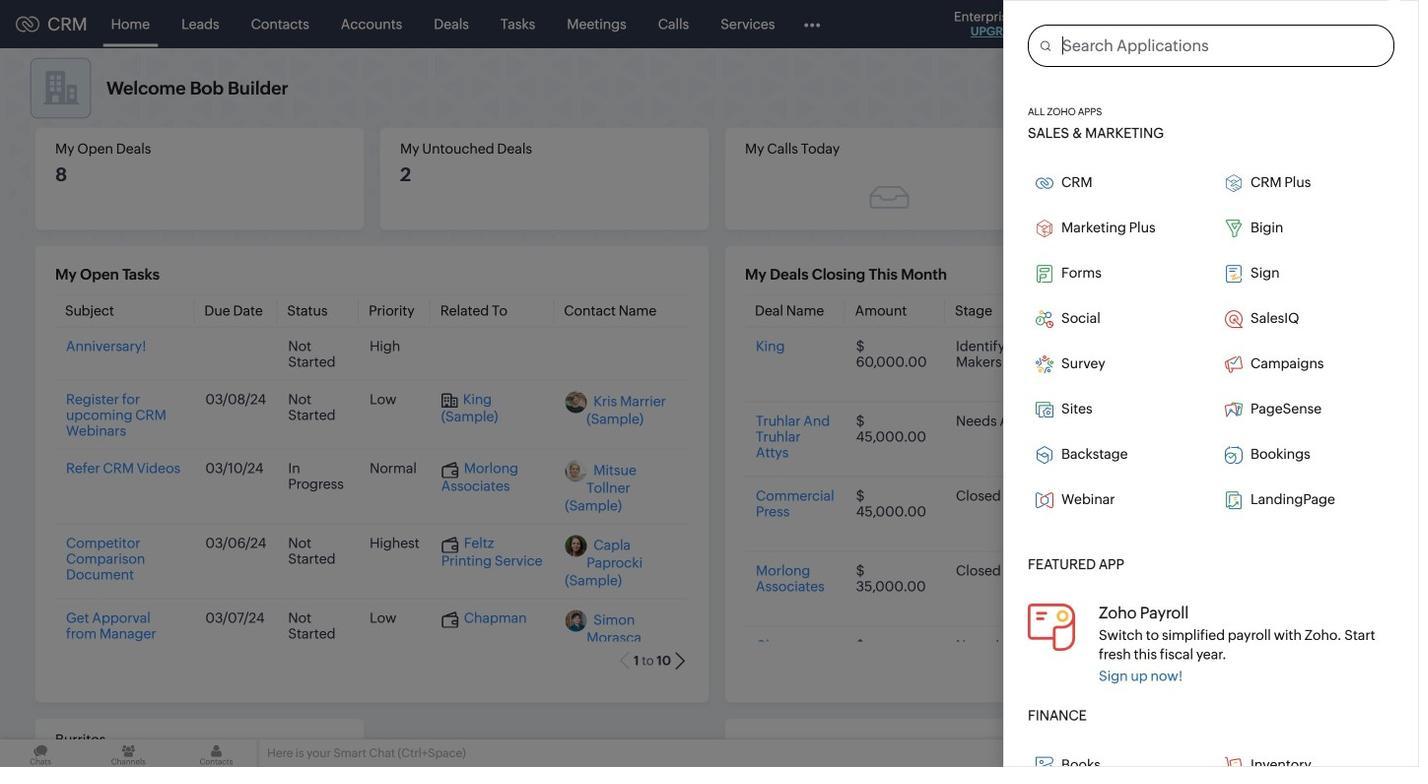 Task type: vqa. For each thing, say whether or not it's contained in the screenshot.
option
no



Task type: locate. For each thing, give the bounding box(es) containing it.
channels image
[[88, 740, 169, 768]]

calendar image
[[1210, 16, 1227, 32]]

signals image
[[1173, 16, 1187, 33]]

zoho payroll image
[[1028, 604, 1075, 651]]

create menu image
[[1084, 12, 1109, 36]]

search element
[[1121, 0, 1161, 48]]

logo image
[[16, 16, 39, 32]]

search image
[[1133, 16, 1149, 33]]

profile element
[[1319, 0, 1374, 48]]

Search Applications text field
[[1051, 26, 1394, 66]]

create menu element
[[1072, 0, 1121, 48]]



Task type: describe. For each thing, give the bounding box(es) containing it.
profile image
[[1331, 8, 1362, 40]]

signals element
[[1161, 0, 1199, 48]]

chats image
[[0, 740, 81, 768]]

contacts image
[[176, 740, 257, 768]]



